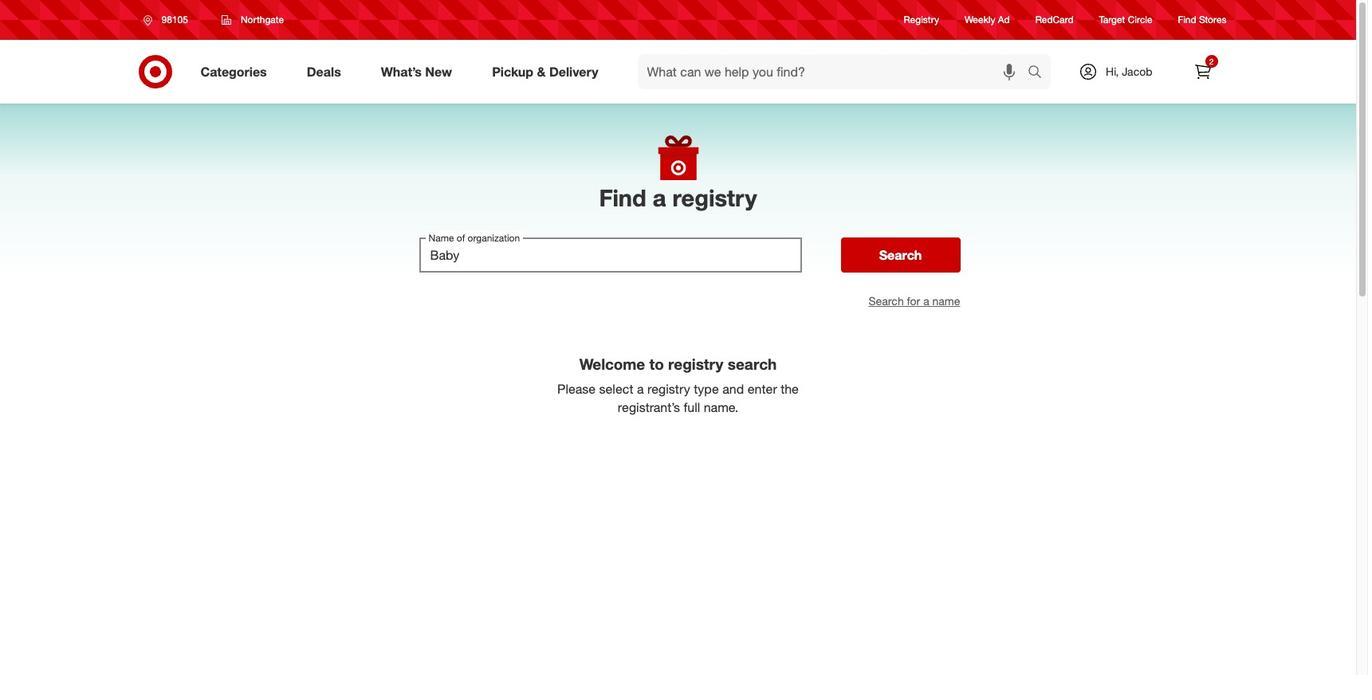 Task type: vqa. For each thing, say whether or not it's contained in the screenshot.
BOGO
no



Task type: locate. For each thing, give the bounding box(es) containing it.
None text field
[[419, 238, 802, 273]]

search inside search button
[[879, 247, 922, 263]]

search for a name
[[869, 294, 960, 308]]

registrant's
[[618, 399, 680, 415]]

full
[[684, 399, 700, 415]]

search
[[1021, 65, 1059, 81], [728, 355, 777, 373]]

ad
[[998, 14, 1010, 26]]

search left "for"
[[869, 294, 904, 308]]

deals link
[[293, 54, 361, 89]]

redcard
[[1035, 14, 1074, 26]]

a
[[653, 183, 666, 212], [923, 294, 929, 308], [637, 381, 644, 397]]

1 horizontal spatial a
[[653, 183, 666, 212]]

1 vertical spatial find
[[599, 183, 646, 212]]

2 vertical spatial registry
[[647, 381, 690, 397]]

weekly ad link
[[965, 13, 1010, 27]]

search down redcard "link"
[[1021, 65, 1059, 81]]

1 vertical spatial search
[[869, 294, 904, 308]]

target circle
[[1099, 14, 1153, 26]]

registry
[[673, 183, 757, 212], [668, 355, 724, 373], [647, 381, 690, 397]]

search
[[879, 247, 922, 263], [869, 294, 904, 308]]

registry for to
[[668, 355, 724, 373]]

please
[[557, 381, 596, 397]]

search button
[[1021, 54, 1059, 92]]

hi,
[[1106, 65, 1119, 78]]

find stores link
[[1178, 13, 1227, 27]]

0 horizontal spatial find
[[599, 183, 646, 212]]

name
[[932, 294, 960, 308]]

1 horizontal spatial find
[[1178, 14, 1196, 26]]

0 vertical spatial a
[[653, 183, 666, 212]]

98105
[[161, 14, 188, 26]]

type
[[694, 381, 719, 397]]

find for find stores
[[1178, 14, 1196, 26]]

0 horizontal spatial a
[[637, 381, 644, 397]]

the
[[781, 381, 799, 397]]

search for search for a name
[[869, 294, 904, 308]]

&
[[537, 63, 546, 79]]

0 vertical spatial registry
[[673, 183, 757, 212]]

northgate button
[[211, 6, 294, 34]]

1 vertical spatial search
[[728, 355, 777, 373]]

0 vertical spatial search
[[879, 247, 922, 263]]

jacob
[[1122, 65, 1153, 78]]

pickup
[[492, 63, 533, 79]]

2 vertical spatial a
[[637, 381, 644, 397]]

0 vertical spatial search
[[1021, 65, 1059, 81]]

registry for a
[[673, 183, 757, 212]]

0 vertical spatial find
[[1178, 14, 1196, 26]]

weekly
[[965, 14, 995, 26]]

registry
[[904, 14, 939, 26]]

registry link
[[904, 13, 939, 27]]

search up "for"
[[879, 247, 922, 263]]

redcard link
[[1035, 13, 1074, 27]]

stores
[[1199, 14, 1227, 26]]

weekly ad
[[965, 14, 1010, 26]]

1 vertical spatial registry
[[668, 355, 724, 373]]

0 horizontal spatial search
[[728, 355, 777, 373]]

search up enter
[[728, 355, 777, 373]]

find
[[1178, 14, 1196, 26], [599, 183, 646, 212]]

find for find a registry
[[599, 183, 646, 212]]

1 vertical spatial a
[[923, 294, 929, 308]]

find stores
[[1178, 14, 1227, 26]]



Task type: describe. For each thing, give the bounding box(es) containing it.
new
[[425, 63, 452, 79]]

welcome
[[579, 355, 645, 373]]

98105 button
[[133, 6, 205, 34]]

target circle link
[[1099, 13, 1153, 27]]

what's new
[[381, 63, 452, 79]]

1 horizontal spatial search
[[1021, 65, 1059, 81]]

circle
[[1128, 14, 1153, 26]]

2 horizontal spatial a
[[923, 294, 929, 308]]

what's
[[381, 63, 422, 79]]

what's new link
[[367, 54, 472, 89]]

deals
[[307, 63, 341, 79]]

pickup & delivery link
[[479, 54, 618, 89]]

search button
[[841, 238, 960, 273]]

pickup & delivery
[[492, 63, 598, 79]]

search inside welcome to registry search please select a registry type and enter the registrant's full name.
[[728, 355, 777, 373]]

search for search
[[879, 247, 922, 263]]

select
[[599, 381, 633, 397]]

2 link
[[1185, 54, 1220, 89]]

to
[[649, 355, 664, 373]]

What can we help you find? suggestions appear below search field
[[637, 54, 1032, 89]]

a inside welcome to registry search please select a registry type and enter the registrant's full name.
[[637, 381, 644, 397]]

delivery
[[549, 63, 598, 79]]

categories
[[201, 63, 267, 79]]

target
[[1099, 14, 1125, 26]]

categories link
[[187, 54, 287, 89]]

for
[[907, 294, 920, 308]]

search for a name link
[[869, 294, 960, 308]]

name.
[[704, 399, 739, 415]]

and
[[723, 381, 744, 397]]

northgate
[[241, 14, 284, 26]]

2
[[1209, 57, 1214, 66]]

find a registry
[[599, 183, 757, 212]]

enter
[[748, 381, 777, 397]]

welcome to registry search please select a registry type and enter the registrant's full name.
[[557, 355, 799, 415]]

hi, jacob
[[1106, 65, 1153, 78]]



